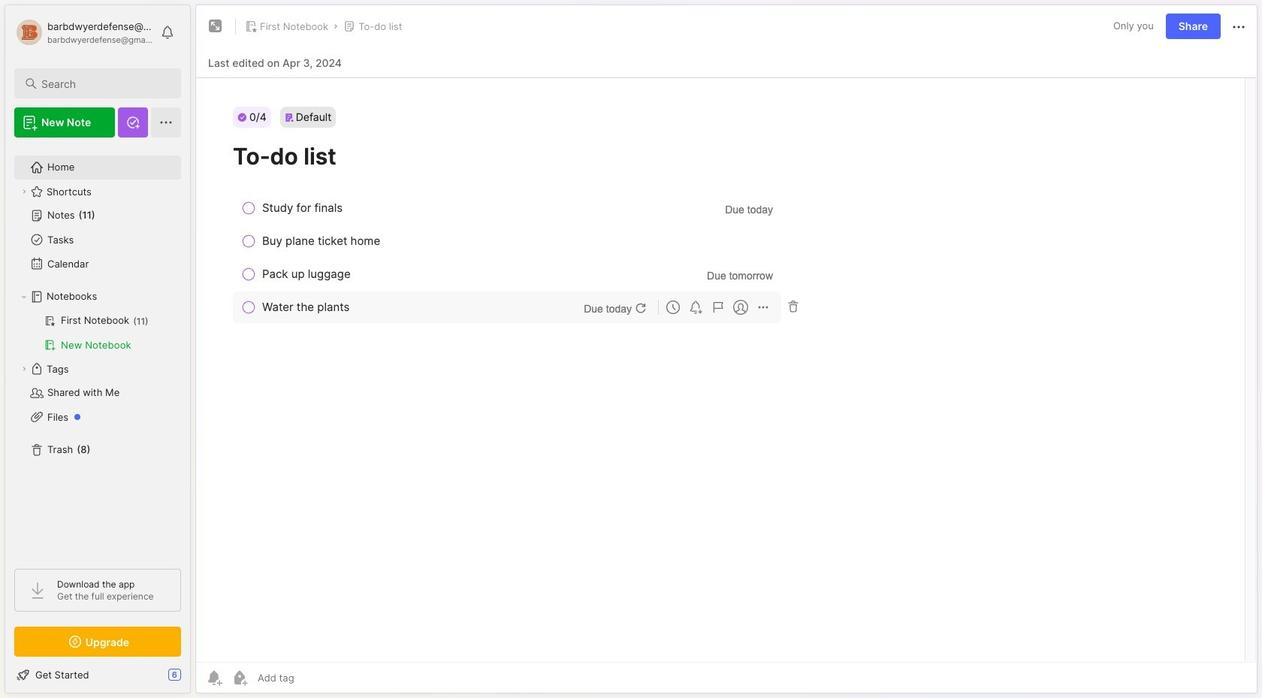 Task type: describe. For each thing, give the bounding box(es) containing it.
note window element
[[195, 5, 1258, 697]]

expand tags image
[[20, 365, 29, 374]]

expand note image
[[207, 17, 225, 35]]

Search text field
[[41, 77, 168, 91]]

main element
[[0, 0, 195, 698]]

none search field inside main element
[[41, 74, 168, 92]]



Task type: vqa. For each thing, say whether or not it's contained in the screenshot.
reflection
no



Task type: locate. For each thing, give the bounding box(es) containing it.
more actions image
[[1230, 18, 1248, 36]]

More actions field
[[1230, 17, 1248, 36]]

tree
[[5, 147, 190, 555]]

None search field
[[41, 74, 168, 92]]

group inside tree
[[14, 309, 180, 357]]

group
[[14, 309, 180, 357]]

Account field
[[14, 17, 153, 47]]

Add tag field
[[256, 671, 370, 685]]

Help and Learning task checklist field
[[5, 663, 190, 687]]

expand notebooks image
[[20, 292, 29, 301]]

click to collapse image
[[190, 670, 201, 688]]

tree inside main element
[[5, 147, 190, 555]]

add a reminder image
[[205, 669, 223, 687]]

add tag image
[[231, 669, 249, 687]]

Note Editor text field
[[196, 77, 1257, 662]]



